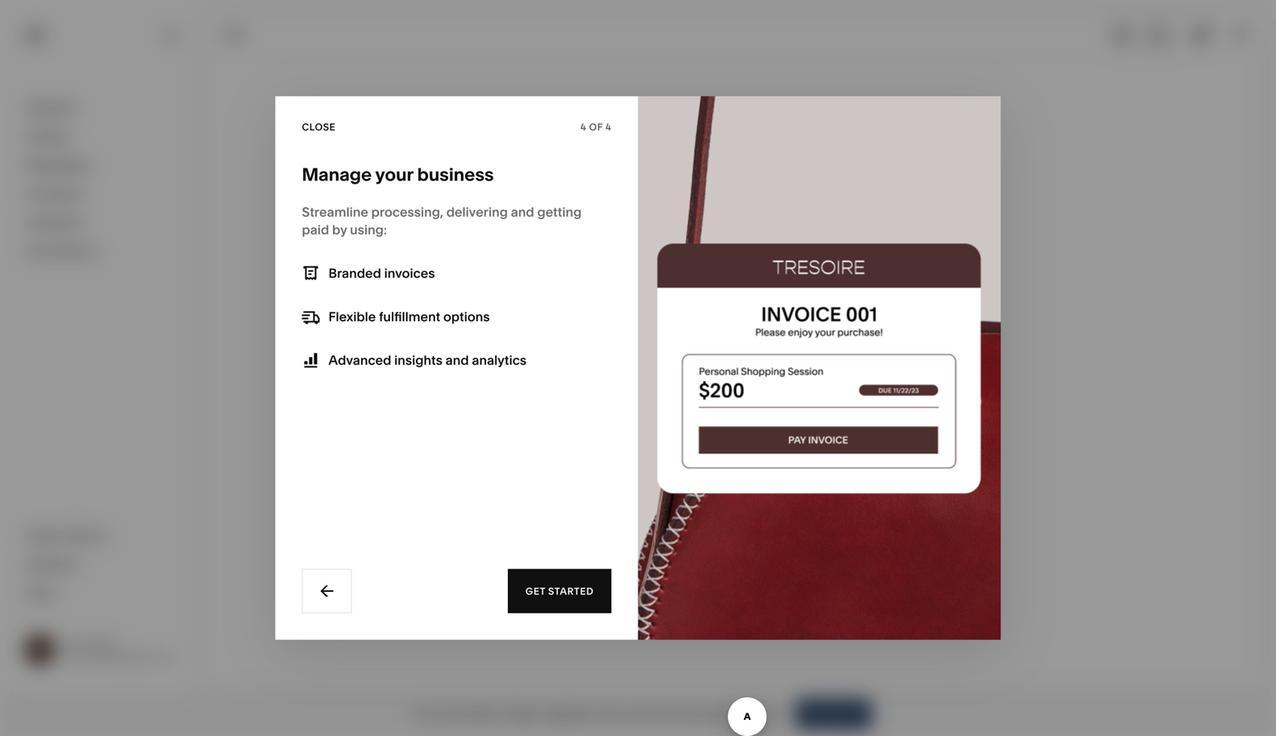 Task type: describe. For each thing, give the bounding box(es) containing it.
flexible fulfillment options
[[329, 309, 490, 325]]

your
[[414, 708, 438, 722]]

contacts
[[27, 186, 82, 202]]

library
[[64, 528, 107, 544]]

business
[[417, 164, 494, 185]]

0 vertical spatial of
[[589, 121, 603, 133]]

edit
[[224, 29, 247, 41]]

terry turtle terryturtle85@gmail.com
[[64, 638, 176, 662]]

analytics link
[[27, 214, 179, 233]]

0 horizontal spatial and
[[446, 353, 469, 368]]

website
[[27, 100, 77, 116]]

get started
[[526, 586, 594, 598]]

get
[[632, 708, 650, 722]]

analytics
[[472, 353, 526, 368]]

1 vertical spatial of
[[722, 708, 733, 722]]

2 4 from the left
[[606, 121, 611, 133]]

in
[[492, 708, 502, 722]]

scheduling link
[[27, 242, 179, 261]]

marketing
[[27, 157, 89, 173]]

selling link
[[27, 128, 179, 147]]

4 of 4
[[581, 121, 611, 133]]

upgrade
[[544, 708, 591, 722]]

asset
[[27, 528, 61, 544]]

terry
[[64, 638, 87, 650]]

most
[[673, 708, 700, 722]]

streamline processing, delivering and getting paid by using:
[[302, 204, 582, 238]]

streamline
[[302, 204, 368, 220]]

fulfillment
[[379, 309, 440, 325]]

paid
[[302, 222, 329, 238]]

close button
[[302, 113, 336, 142]]

getting
[[537, 204, 582, 220]]

selling
[[27, 129, 68, 144]]

advanced
[[329, 353, 391, 368]]

0 horizontal spatial your
[[375, 164, 413, 185]]

contacts link
[[27, 185, 179, 204]]

edit button
[[214, 20, 258, 50]]

website link
[[27, 99, 179, 118]]

by
[[332, 222, 347, 238]]

flexible
[[329, 309, 376, 325]]

get
[[526, 586, 546, 598]]

manage
[[302, 164, 372, 185]]

branded
[[329, 266, 381, 281]]

the
[[653, 708, 670, 722]]

trial
[[440, 708, 460, 722]]

turtle
[[89, 638, 115, 650]]

asset library link
[[27, 527, 179, 546]]

options
[[443, 309, 490, 325]]

terryturtle85@gmail.com
[[64, 651, 176, 662]]



Task type: locate. For each thing, give the bounding box(es) containing it.
tab list
[[1103, 22, 1177, 48]]

scheduling
[[27, 243, 96, 259]]

processing,
[[371, 204, 443, 220]]

out
[[702, 708, 720, 722]]

close
[[302, 121, 336, 133]]

to
[[619, 708, 630, 722]]

site.
[[761, 708, 783, 722]]

1 vertical spatial your
[[735, 708, 759, 722]]

and right insights
[[446, 353, 469, 368]]

days.
[[514, 708, 541, 722]]

advanced insights and analytics
[[329, 353, 526, 368]]

using:
[[350, 222, 387, 238]]

get started button
[[508, 570, 611, 614]]

and
[[511, 204, 534, 220], [446, 353, 469, 368]]

1 vertical spatial and
[[446, 353, 469, 368]]

5
[[505, 708, 511, 722]]

your trial ends in 5 days. upgrade now to get the most out of your site.
[[414, 708, 783, 722]]

help link
[[27, 584, 55, 602]]

0 vertical spatial your
[[375, 164, 413, 185]]

1 horizontal spatial 4
[[606, 121, 611, 133]]

your
[[375, 164, 413, 185], [735, 708, 759, 722]]

0 horizontal spatial of
[[589, 121, 603, 133]]

asset library
[[27, 528, 107, 544]]

branded invoices
[[329, 266, 435, 281]]

and inside streamline processing, delivering and getting paid by using:
[[511, 204, 534, 220]]

of
[[589, 121, 603, 133], [722, 708, 733, 722]]

started
[[548, 586, 594, 598]]

1 4 from the left
[[581, 121, 586, 133]]

delivering
[[446, 204, 508, 220]]

1 horizontal spatial of
[[722, 708, 733, 722]]

now
[[594, 708, 616, 722]]

4
[[581, 121, 586, 133], [606, 121, 611, 133]]

ends
[[463, 708, 490, 722]]

help
[[27, 585, 55, 601]]

settings
[[27, 557, 77, 572]]

0 horizontal spatial 4
[[581, 121, 586, 133]]

settings link
[[27, 556, 179, 575]]

invoices
[[384, 266, 435, 281]]

analytics
[[27, 214, 83, 230]]

1 horizontal spatial and
[[511, 204, 534, 220]]

0 vertical spatial and
[[511, 204, 534, 220]]

insights
[[394, 353, 443, 368]]

marketing link
[[27, 156, 179, 175]]

your up 'processing,' on the left top
[[375, 164, 413, 185]]

manage your business
[[302, 164, 494, 185]]

your left site.
[[735, 708, 759, 722]]

and left the getting
[[511, 204, 534, 220]]

1 horizontal spatial your
[[735, 708, 759, 722]]



Task type: vqa. For each thing, say whether or not it's contained in the screenshot.
Email Campaigns
no



